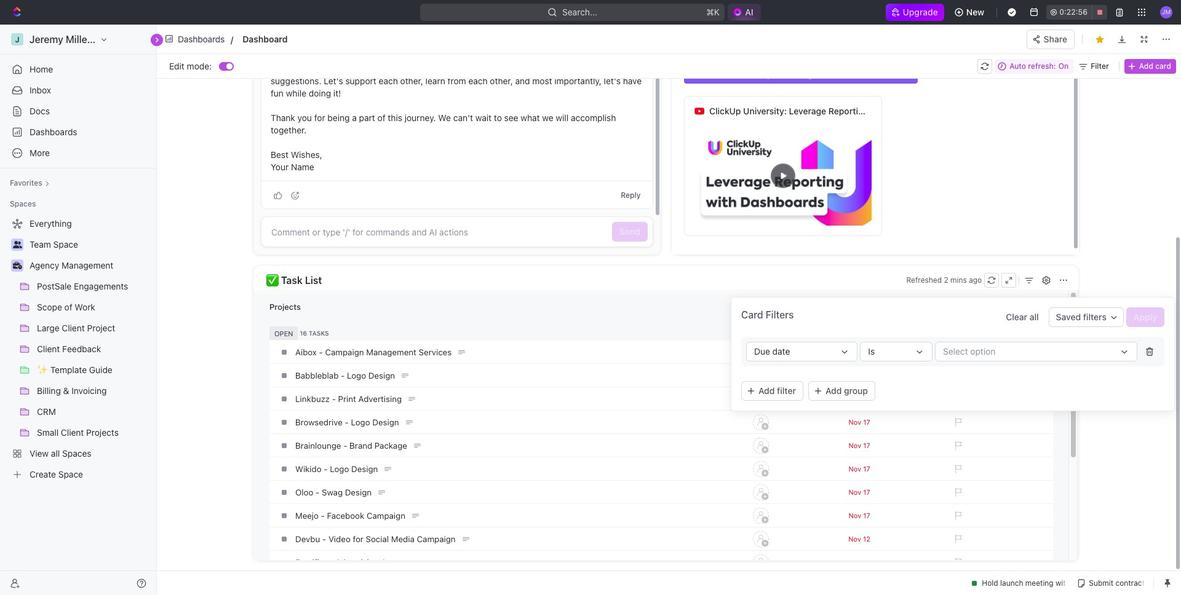 Task type: locate. For each thing, give the bounding box(es) containing it.
from
[[448, 76, 466, 86]]

dashboards right 'with'
[[891, 106, 940, 116]]

2
[[944, 276, 949, 285]]

1 each from the left
[[379, 76, 398, 86]]

guide
[[888, 69, 912, 79]]

refresh:
[[1029, 61, 1057, 70]]

other,
[[400, 76, 423, 86], [490, 76, 513, 86]]

agency
[[30, 260, 59, 271]]

0 vertical spatial dashboards link
[[162, 30, 229, 48]]

we
[[438, 113, 451, 123]]

wait
[[476, 113, 492, 123]]

upgrade link
[[886, 4, 945, 21]]

add group button
[[809, 382, 876, 401]]

1:07
[[1083, 30, 1098, 40]]

while
[[286, 88, 307, 98]]

to left share
[[525, 63, 533, 74]]

ago
[[969, 276, 982, 285]]

to
[[525, 63, 533, 74], [494, 113, 502, 123]]

favorites button
[[5, 176, 55, 191]]

upgrade
[[903, 7, 938, 17]]

of
[[378, 113, 386, 123]]

apply button
[[1127, 308, 1165, 327]]

1 horizontal spatial dashboards link
[[162, 30, 229, 48]]

suggestions.
[[271, 76, 322, 86]]

0 vertical spatial to
[[525, 63, 533, 74]]

dashboards down docs
[[30, 127, 77, 137]]

part
[[359, 113, 375, 123]]

✅ task list
[[266, 275, 322, 286]]

inbox link
[[5, 81, 151, 100]]

have
[[623, 76, 642, 86]]

clear
[[1006, 312, 1028, 322]]

in
[[394, 63, 401, 74]]

add filter
[[759, 386, 796, 396]]

a
[[352, 113, 357, 123]]

pm
[[1100, 30, 1112, 40]]

name
[[291, 162, 314, 172]]

0 vertical spatial management
[[786, 69, 839, 79]]

2 horizontal spatial dashboards
[[891, 106, 940, 116]]

13,
[[1039, 30, 1049, 40]]

dashboards
[[178, 34, 225, 44], [891, 106, 940, 116], [30, 127, 77, 137]]

due date
[[755, 347, 790, 357]]

to left see in the top left of the page
[[494, 113, 502, 123]]

support
[[346, 76, 377, 86]]

0 horizontal spatial add
[[759, 386, 775, 396]]

management up leverage
[[786, 69, 839, 79]]

0 vertical spatial dashboards
[[178, 34, 225, 44]]

dashboards link down docs link
[[5, 122, 151, 142]]

0 horizontal spatial each
[[379, 76, 398, 86]]

add for add filter
[[759, 386, 775, 396]]

each down don't
[[469, 76, 488, 86]]

0 horizontal spatial this
[[388, 113, 402, 123]]

this right in at top
[[403, 63, 418, 74]]

add left group
[[826, 386, 842, 396]]

and up have on the top
[[617, 63, 632, 74]]

0 horizontal spatial management
[[62, 260, 113, 271]]

search...
[[563, 7, 598, 17]]

1 horizontal spatial add
[[826, 386, 842, 396]]

dec 13, 2023 at 1:07 pm
[[1022, 30, 1112, 40]]

agency management
[[30, 260, 113, 271]]

1 vertical spatial management
[[62, 260, 113, 271]]

your
[[271, 162, 289, 172]]

1 vertical spatial dashboards
[[891, 106, 940, 116]]

0:22:56 button
[[1047, 5, 1108, 20]]

edit mode:
[[169, 61, 212, 71]]

dashboards link up the mode:
[[162, 30, 229, 48]]

this
[[403, 63, 418, 74], [388, 113, 402, 123]]

share
[[535, 63, 557, 74]]

1 vertical spatial and
[[515, 76, 530, 86]]

each down in at top
[[379, 76, 398, 86]]

and left most
[[515, 76, 530, 86]]

to inside thank you for being a part of this journey. we can't wait to see what we will accomplish together.
[[494, 113, 502, 123]]

home
[[30, 64, 53, 74]]

docs link
[[5, 102, 151, 121]]

1 horizontal spatial dashboards
[[178, 34, 225, 44]]

can't
[[453, 113, 473, 123]]

new button
[[950, 2, 992, 22]]

apply
[[1134, 312, 1158, 322]]

filters
[[1084, 312, 1107, 322]]

None text field
[[243, 31, 585, 47]]

add left card
[[1140, 61, 1154, 70]]

0 horizontal spatial dashboards
[[30, 127, 77, 137]]

project
[[754, 69, 783, 79]]

1 vertical spatial dashboards link
[[5, 122, 151, 142]]

1 horizontal spatial management
[[786, 69, 839, 79]]

other, down hesitate at the top of page
[[490, 76, 513, 86]]

filters
[[766, 310, 794, 321]]

management
[[786, 69, 839, 79], [62, 260, 113, 271]]

auto refresh: on
[[1010, 61, 1069, 70]]

2 vertical spatial dashboards
[[30, 127, 77, 137]]

add left the filter
[[759, 386, 775, 396]]

clear all button
[[999, 308, 1047, 327]]

option
[[971, 347, 996, 357]]

you
[[298, 113, 312, 123]]

management inside agency management link
[[62, 260, 113, 271]]

0 vertical spatial this
[[403, 63, 418, 74]]

reply
[[621, 190, 641, 200]]

thank
[[271, 113, 295, 123]]

1 vertical spatial to
[[494, 113, 502, 123]]

see
[[504, 113, 519, 123]]

is button
[[861, 342, 933, 362]]

management right agency
[[62, 260, 113, 271]]

university:
[[744, 106, 787, 116]]

auto
[[1010, 61, 1027, 70]]

0 vertical spatial and
[[617, 63, 632, 74]]

doing
[[309, 88, 331, 98]]

importantly,
[[555, 76, 602, 86]]

is
[[869, 347, 875, 357]]

projects
[[270, 302, 301, 312]]

2 horizontal spatial add
[[1140, 61, 1154, 70]]

send
[[620, 226, 640, 237]]

other, down in at top
[[400, 76, 423, 86]]

add inside button
[[826, 386, 842, 396]]

dashboards up the mode:
[[178, 34, 225, 44]]

1 horizontal spatial and
[[617, 63, 632, 74]]

1 horizontal spatial other,
[[490, 76, 513, 86]]

1 horizontal spatial this
[[403, 63, 418, 74]]

0 horizontal spatial to
[[494, 113, 502, 123]]

1 horizontal spatial to
[[525, 63, 533, 74]]

1 horizontal spatial each
[[469, 76, 488, 86]]

1 vertical spatial this
[[388, 113, 402, 123]]

list
[[305, 275, 322, 286]]

for
[[314, 113, 325, 123]]

refreshed 2 mins ago
[[907, 276, 982, 285]]

business time image
[[13, 262, 22, 270]]

2023
[[1051, 30, 1071, 40]]

0 horizontal spatial other,
[[400, 76, 423, 86]]

add filter button
[[742, 382, 804, 401]]

share button
[[1027, 29, 1075, 49]]

so,
[[453, 63, 466, 74]]

dashboards link
[[162, 30, 229, 48], [5, 122, 151, 142]]

this right 'of'
[[388, 113, 402, 123]]

build
[[724, 69, 744, 79]]

1 other, from the left
[[400, 76, 423, 86]]



Task type: describe. For each thing, give the bounding box(es) containing it.
dashboard
[[841, 69, 885, 79]]

it!
[[334, 88, 341, 98]]

your
[[560, 63, 577, 74]]

filter
[[777, 386, 796, 396]]

this inside remember, every idea matters in this project. so, don't hesitate to share your thoughts and suggestions. let's support each other, learn from each other, and most importantly, let's have fun while doing it!
[[403, 63, 418, 74]]

agency management link
[[30, 256, 149, 276]]

home link
[[5, 60, 151, 79]]

being
[[328, 113, 350, 123]]

select option
[[944, 347, 996, 357]]

this inside thank you for being a part of this journey. we can't wait to see what we will accomplish together.
[[388, 113, 402, 123]]

hesitate
[[491, 63, 523, 74]]

clickup logo image
[[1121, 30, 1176, 41]]

select option button
[[936, 342, 1138, 362]]

we
[[542, 113, 554, 123]]

clickup university: leverage reporting with dashboards link
[[710, 97, 940, 126]]

thoughts
[[580, 63, 615, 74]]

journey.
[[405, 113, 436, 123]]

✅ task list button
[[266, 272, 903, 289]]

will
[[556, 113, 569, 123]]

every
[[318, 63, 340, 74]]

dec
[[1022, 30, 1036, 40]]

together.
[[271, 125, 307, 135]]

reply button
[[616, 188, 646, 203]]

due
[[755, 347, 770, 357]]

0 horizontal spatial dashboards link
[[5, 122, 151, 142]]

most
[[533, 76, 552, 86]]

wishes,
[[291, 150, 322, 160]]

saved
[[1057, 312, 1081, 322]]

task
[[281, 275, 303, 286]]

saved filters
[[1057, 312, 1107, 322]]

let's
[[324, 76, 343, 86]]

new
[[967, 7, 985, 17]]

remember, every idea matters in this project. so, don't hesitate to share your thoughts and suggestions. let's support each other, learn from each other, and most importantly, let's have fun while doing it!
[[271, 63, 644, 98]]

sidebar navigation
[[0, 25, 157, 596]]

let's
[[604, 76, 621, 86]]

project.
[[420, 63, 451, 74]]

date
[[773, 347, 790, 357]]

clickup university: leverage reporting with dashboards
[[710, 106, 940, 116]]

✅
[[266, 275, 279, 286]]

add card button
[[1125, 59, 1177, 74]]

select
[[944, 347, 969, 357]]

thank you for being a part of this journey. we can't wait to see what we will accomplish together.
[[271, 113, 619, 135]]

clickup
[[710, 106, 741, 116]]

add card
[[1140, 61, 1172, 70]]

0:22:56
[[1060, 7, 1088, 17]]

at
[[1073, 30, 1080, 40]]

best wishes, your name
[[271, 150, 322, 172]]

⌘k
[[707, 7, 720, 17]]

all
[[1030, 312, 1039, 322]]

favorites
[[10, 178, 42, 188]]

inbox
[[30, 85, 51, 95]]

how to build a project management dashboard guide
[[691, 69, 912, 79]]

send button
[[612, 222, 648, 242]]

matters
[[361, 63, 392, 74]]

dashboards inside sidebar navigation
[[30, 127, 77, 137]]

add for add card
[[1140, 61, 1154, 70]]

leverage
[[789, 106, 827, 116]]

what
[[521, 113, 540, 123]]

2 each from the left
[[469, 76, 488, 86]]

on
[[1059, 61, 1069, 70]]

don't
[[468, 63, 489, 74]]

a
[[746, 69, 752, 79]]

card filters
[[742, 310, 794, 321]]

idea
[[342, 63, 359, 74]]

fun
[[271, 88, 284, 98]]

2 other, from the left
[[490, 76, 513, 86]]

best
[[271, 150, 289, 160]]

spaces
[[10, 199, 36, 209]]

due date button
[[747, 342, 858, 362]]

card
[[1156, 61, 1172, 70]]

to inside remember, every idea matters in this project. so, don't hesitate to share your thoughts and suggestions. let's support each other, learn from each other, and most importantly, let's have fun while doing it!
[[525, 63, 533, 74]]

saved filters button
[[1049, 308, 1124, 327]]

0 horizontal spatial and
[[515, 76, 530, 86]]

add for add group
[[826, 386, 842, 396]]

mins
[[951, 276, 967, 285]]

group
[[844, 386, 868, 396]]

with
[[871, 106, 888, 116]]



Task type: vqa. For each thing, say whether or not it's contained in the screenshot.
the topmost "the"
no



